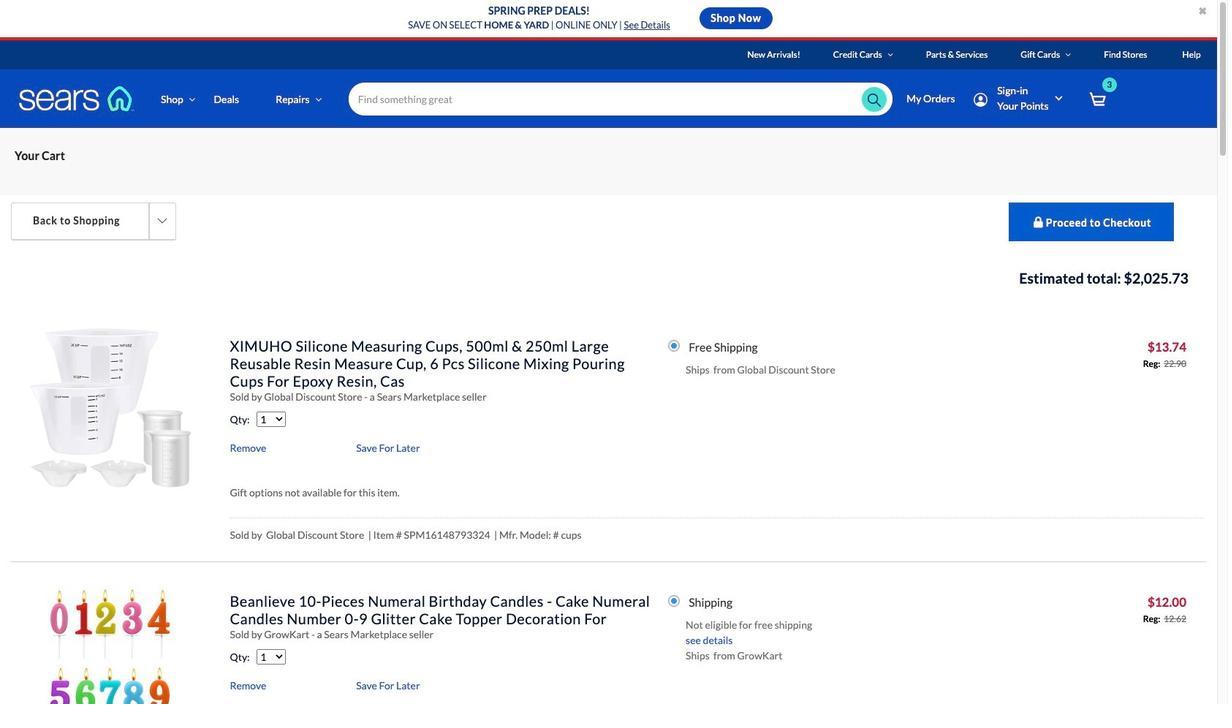 Task type: locate. For each thing, give the bounding box(es) containing it.
angle down image
[[888, 50, 894, 59], [189, 94, 196, 104]]

angle down image
[[1066, 50, 1072, 59], [316, 94, 322, 104]]

1 vertical spatial angle down image
[[189, 94, 196, 104]]

None radio
[[669, 340, 680, 352], [669, 595, 680, 607], [669, 340, 680, 352], [669, 595, 680, 607]]

settings image
[[974, 93, 988, 107]]

banner
[[0, 40, 1229, 149]]

Search text field
[[349, 83, 893, 116]]

navigation
[[0, 128, 1218, 195]]

0 horizontal spatial angle down image
[[189, 94, 196, 104]]

0 vertical spatial angle down image
[[1066, 50, 1072, 59]]

1 horizontal spatial angle down image
[[888, 50, 894, 59]]

main content
[[0, 128, 1218, 704]]

1 vertical spatial angle down image
[[316, 94, 322, 104]]



Task type: describe. For each thing, give the bounding box(es) containing it.
beanlieve 10-pieces numeral birthday candles - cake numeral candles number 0-9 glitter cake topper decoration for image
[[31, 584, 190, 704]]

ximuho silicone measuring cups, 500ml & 250ml large reusable resin measure cup, 6 pcs silicone mixing pouring cups for epoxy resin, cas image
[[30, 328, 192, 488]]

1 horizontal spatial angle down image
[[1066, 50, 1072, 59]]

home image
[[18, 86, 135, 112]]

0 horizontal spatial angle down image
[[316, 94, 322, 104]]

0 vertical spatial angle down image
[[888, 50, 894, 59]]

view cart image
[[1090, 92, 1106, 108]]



Task type: vqa. For each thing, say whether or not it's contained in the screenshot.
navigation
yes



